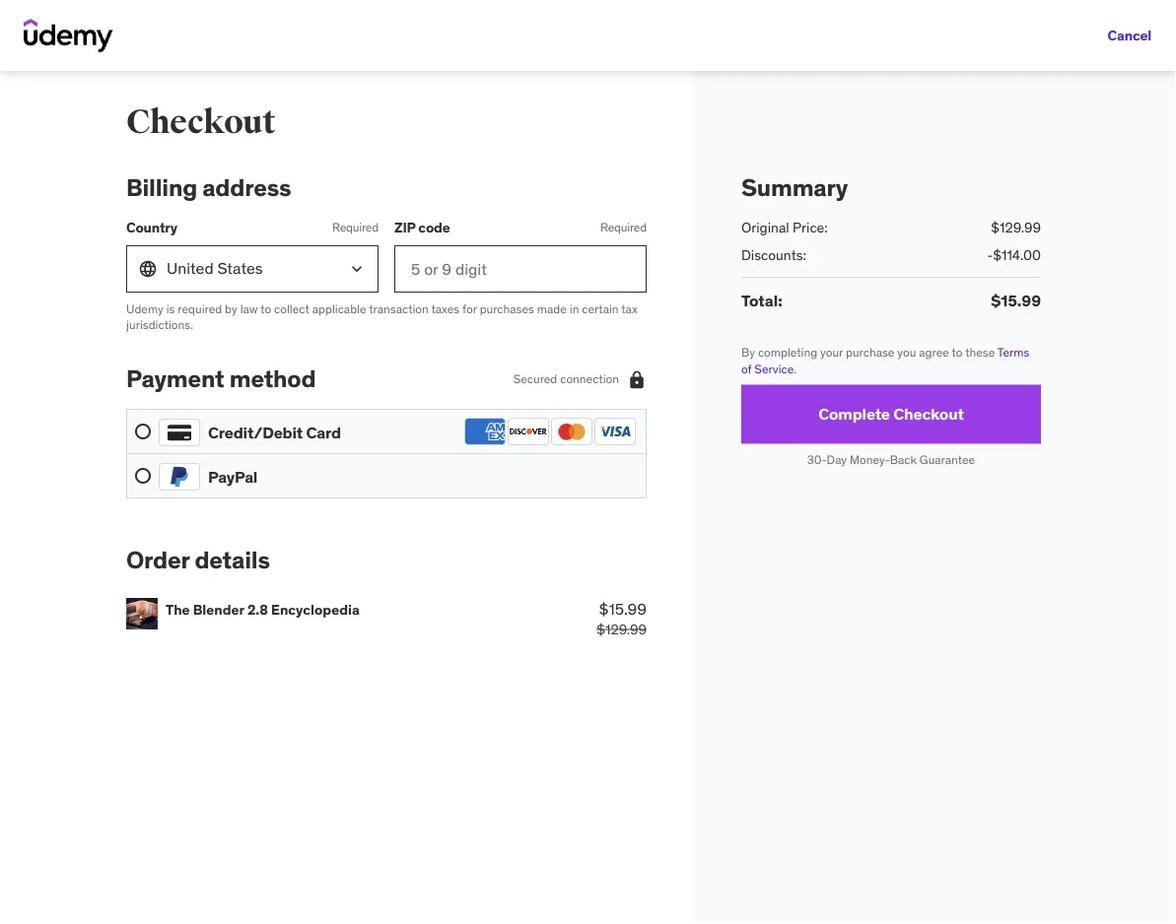 Task type: locate. For each thing, give the bounding box(es) containing it.
1 horizontal spatial required
[[600, 220, 647, 235]]

required up tax
[[600, 220, 647, 235]]

agree
[[919, 345, 949, 360]]

$15.99 inside the $15.99 $129.99
[[599, 599, 647, 619]]

credit/debit card button
[[135, 418, 638, 447]]

to inside the udemy is required by law to collect applicable transaction taxes for purchases made in certain tax jurisdictions.
[[260, 301, 271, 316]]

connection
[[560, 372, 619, 387]]

checkout up 'guarantee'
[[893, 404, 964, 425]]

0 vertical spatial $15.99
[[991, 291, 1041, 311]]

small image
[[627, 369, 647, 389]]

$129.99 inside order details element
[[597, 621, 647, 639]]

zip code
[[394, 218, 450, 236]]

$129.99 inside summary element
[[991, 219, 1041, 236]]

1 horizontal spatial checkout
[[893, 404, 964, 425]]

paypal
[[208, 467, 257, 487]]

1 required from the left
[[332, 220, 379, 235]]

.
[[794, 361, 797, 377]]

0 horizontal spatial $15.99
[[599, 599, 647, 619]]

checkout up billing address at the left of page
[[126, 102, 276, 142]]

of
[[741, 361, 752, 377]]

30-
[[807, 453, 827, 468]]

to right law
[[260, 301, 271, 316]]

discover image
[[508, 418, 549, 446]]

summary element
[[741, 173, 1041, 313]]

mastercard image
[[551, 418, 592, 446]]

purchase
[[846, 345, 895, 360]]

$15.99 inside summary element
[[991, 291, 1041, 311]]

1 vertical spatial checkout
[[893, 404, 964, 425]]

to left these
[[952, 345, 963, 360]]

money-
[[850, 453, 890, 468]]

secured connection
[[513, 372, 619, 387]]

billing address
[[126, 173, 291, 202]]

0 horizontal spatial required
[[332, 220, 379, 235]]

-
[[987, 246, 993, 264]]

service
[[754, 361, 794, 377]]

you
[[897, 345, 916, 360]]

secured
[[513, 372, 557, 387]]

5 or 9 digit text field
[[394, 245, 647, 293]]

0 vertical spatial $129.99
[[991, 219, 1041, 236]]

certain
[[582, 301, 619, 316]]

collect
[[274, 301, 309, 316]]

total:
[[741, 291, 783, 311]]

is
[[166, 301, 175, 316]]

by
[[225, 301, 237, 316]]

$15.99
[[991, 291, 1041, 311], [599, 599, 647, 619]]

checkout
[[126, 102, 276, 142], [893, 404, 964, 425]]

encyclopedia
[[271, 601, 360, 619]]

for
[[462, 301, 477, 316]]

$15.99 $129.99
[[597, 599, 647, 639]]

$114.00
[[993, 246, 1041, 264]]

to
[[260, 301, 271, 316], [952, 345, 963, 360]]

udemy is required by law to collect applicable transaction taxes for purchases made in certain tax jurisdictions.
[[126, 301, 638, 333]]

1 vertical spatial to
[[952, 345, 963, 360]]

1 vertical spatial $15.99
[[599, 599, 647, 619]]

required left the zip
[[332, 220, 379, 235]]

original price:
[[741, 219, 828, 236]]

1 horizontal spatial to
[[952, 345, 963, 360]]

credit/debit card
[[208, 423, 341, 443]]

1 horizontal spatial $129.99
[[991, 219, 1041, 236]]

$129.99
[[991, 219, 1041, 236], [597, 621, 647, 639]]

0 vertical spatial checkout
[[126, 102, 276, 142]]

back
[[890, 453, 917, 468]]

purchases
[[480, 301, 534, 316]]

required
[[332, 220, 379, 235], [600, 220, 647, 235]]

transaction
[[369, 301, 429, 316]]

day
[[827, 453, 847, 468]]

cancel
[[1108, 26, 1151, 44]]

credit/debit
[[208, 423, 303, 443]]

method
[[229, 364, 316, 394]]

made
[[537, 301, 567, 316]]

paypal image
[[159, 464, 200, 491]]

order
[[126, 545, 190, 575]]

0 horizontal spatial $129.99
[[597, 621, 647, 639]]

discounts:
[[741, 246, 806, 264]]

0 horizontal spatial to
[[260, 301, 271, 316]]

paypal button
[[135, 463, 638, 491]]

the
[[166, 601, 190, 619]]

0 vertical spatial to
[[260, 301, 271, 316]]

1 vertical spatial $129.99
[[597, 621, 647, 639]]

original
[[741, 219, 789, 236]]

price:
[[793, 219, 828, 236]]

1 horizontal spatial $15.99
[[991, 291, 1041, 311]]

2 required from the left
[[600, 220, 647, 235]]

zip
[[394, 218, 415, 236]]

address
[[202, 173, 291, 202]]



Task type: vqa. For each thing, say whether or not it's contained in the screenshot.
"can"
no



Task type: describe. For each thing, give the bounding box(es) containing it.
card image
[[159, 419, 200, 447]]

visa image
[[594, 418, 636, 446]]

law
[[240, 301, 258, 316]]

$15.99 for $15.99 $129.99
[[599, 599, 647, 619]]

by completing your purchase you agree to these
[[741, 345, 997, 360]]

2.8
[[247, 601, 268, 619]]

jurisdictions.
[[126, 318, 193, 333]]

order details
[[126, 545, 270, 575]]

card
[[306, 423, 341, 443]]

in
[[570, 301, 579, 316]]

code
[[418, 218, 450, 236]]

complete checkout
[[818, 404, 964, 425]]

details
[[195, 545, 270, 575]]

required
[[178, 301, 222, 316]]

payment
[[126, 364, 224, 394]]

these
[[965, 345, 995, 360]]

30-day money-back guarantee
[[807, 453, 975, 468]]

payment method
[[126, 364, 316, 394]]

payment method element
[[126, 364, 647, 499]]

completing
[[758, 345, 817, 360]]

tax
[[621, 301, 638, 316]]

billing address element
[[126, 173, 647, 334]]

summary
[[741, 173, 848, 202]]

guarantee
[[920, 453, 975, 468]]

buyables image
[[126, 598, 158, 630]]

by
[[741, 345, 755, 360]]

terms of service link
[[741, 345, 1030, 377]]

required for country
[[332, 220, 379, 235]]

complete
[[818, 404, 890, 425]]

0 horizontal spatial checkout
[[126, 102, 276, 142]]

blender
[[193, 601, 244, 619]]

udemy image
[[24, 19, 113, 52]]

udemy
[[126, 301, 163, 316]]

checkout inside button
[[893, 404, 964, 425]]

complete checkout button
[[741, 385, 1041, 444]]

required for zip code
[[600, 220, 647, 235]]

terms of service
[[741, 345, 1030, 377]]

order details element
[[126, 545, 647, 648]]

country
[[126, 218, 177, 236]]

the blender 2.8 encyclopedia
[[166, 601, 360, 619]]

cancel button
[[1108, 16, 1151, 55]]

applicable
[[312, 301, 366, 316]]

amex image
[[464, 418, 506, 446]]

your
[[820, 345, 843, 360]]

- $114.00
[[987, 246, 1041, 264]]

billing
[[126, 173, 197, 202]]

taxes
[[431, 301, 460, 316]]

$15.99 for $15.99
[[991, 291, 1041, 311]]

terms
[[997, 345, 1030, 360]]



